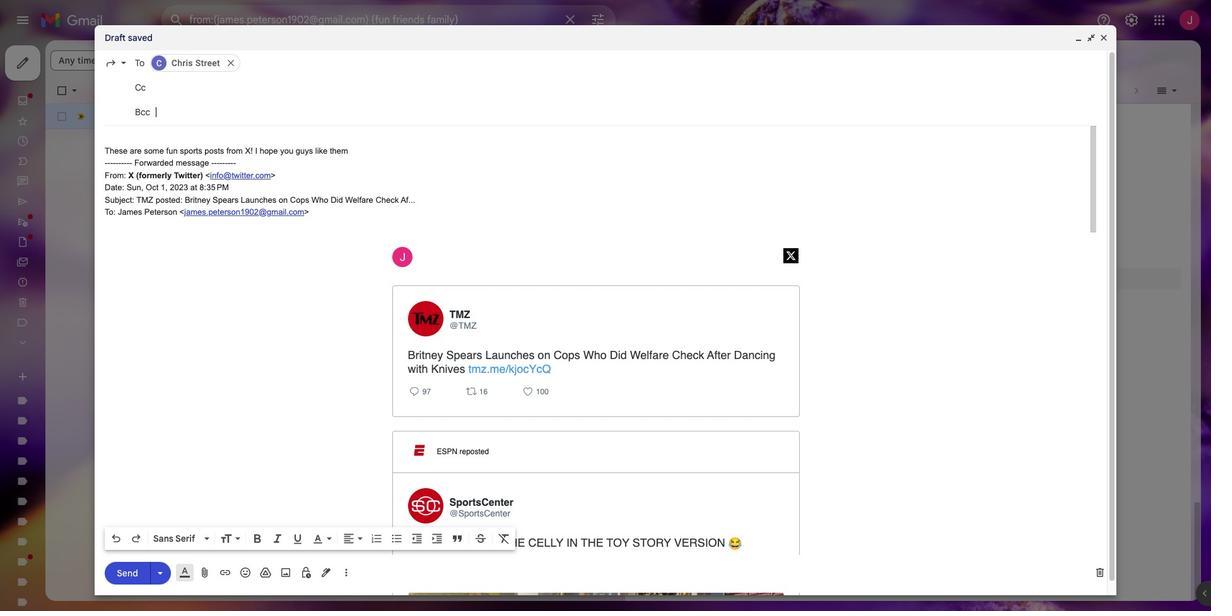Task type: describe. For each thing, give the bounding box(es) containing it.
toggle split pane mode image
[[1156, 85, 1168, 97]]

bcc
[[135, 107, 150, 118]]

8:35 pm
[[200, 183, 229, 192]]

(formerly
[[136, 171, 172, 180]]

row containing draft
[[45, 104, 612, 129]]

indent more ‪(⌘])‬ image
[[431, 533, 443, 546]]

5 - from the left
[[116, 158, 118, 168]]

close image
[[1099, 33, 1109, 43]]

these
[[105, 146, 128, 156]]

1 - from the left
[[105, 158, 107, 168]]

are for you
[[679, 273, 692, 285]]

insert files using drive image
[[259, 567, 272, 580]]

editing
[[732, 273, 760, 285]]

formatting options toolbar
[[105, 528, 515, 551]]

16 link
[[477, 388, 488, 398]]

launches inside britney spears launches on cops who did welfare check after dancing with knives
[[485, 349, 535, 362]]

i
[[255, 146, 257, 156]]

minimize image
[[1074, 33, 1084, 43]]

on inside tmz posted: britney spears launches on cops who did welfare check af... "link"
[[414, 111, 424, 122]]

james.peterson1902@gmail.com link
[[184, 208, 304, 217]]

more options image
[[343, 567, 350, 580]]

celly
[[528, 537, 563, 550]]

cc
[[135, 82, 146, 93]]

from
[[226, 146, 243, 156]]

sportscenter's video image
[[408, 588, 784, 612]]

them
[[330, 146, 348, 156]]

😂 image
[[728, 537, 742, 551]]

archive image
[[93, 85, 106, 97]]

3 - from the left
[[110, 158, 113, 168]]

15 - from the left
[[222, 158, 225, 168]]

hope
[[260, 146, 278, 156]]

james
[[118, 208, 142, 217]]

you
[[280, 146, 293, 156]]

posted: inside tmz posted: britney spears launches on cops who did welfare check af... "link"
[[280, 111, 310, 122]]

has attachment button
[[125, 50, 210, 71]]

got
[[475, 537, 500, 550]]

retweet image
[[465, 385, 477, 398]]

0 horizontal spatial <
[[179, 208, 184, 217]]

x
[[128, 171, 134, 180]]

tmz @tmz
[[449, 310, 477, 331]]

pop out image
[[1086, 33, 1096, 43]]

forwarded
[[134, 158, 174, 168]]

insert emoji ‪(⌘⇧2)‬ image
[[239, 567, 252, 580]]

13 - from the left
[[217, 158, 220, 168]]

bold ‪(⌘b)‬ image
[[251, 533, 264, 546]]

did inside "link"
[[470, 111, 483, 122]]

sportscenter @sportscenter
[[449, 498, 513, 519]]

subject:
[[105, 195, 134, 205]]

welfare inside "link"
[[485, 111, 516, 122]]

spears inside "link"
[[343, 111, 371, 122]]

bulleted list ‪(⌘⇧8)‬ image
[[390, 533, 403, 546]]

type of response image
[[105, 57, 117, 69]]

97
[[420, 388, 431, 397]]

sportscenter's avatar image
[[408, 489, 443, 524]]

reposted
[[460, 448, 489, 457]]

like image
[[521, 385, 534, 398]]

12 - from the left
[[214, 158, 217, 168]]

---------- forwarded message --------- from: x (formerly twitter) < info@twitter.com > date: sun, oct 1, 2023 at 8:35 pm subject: tmz posted: britney spears launches on cops who did welfare check af... to: james peterson < james.peterson1902@gmail.com >
[[105, 158, 415, 217]]

tmz for tmz @tmz
[[449, 310, 470, 321]]

cops inside "link"
[[426, 111, 447, 122]]

clear search image
[[558, 7, 583, 32]]

strikethrough ‪(⌘⇧x)‬ image
[[474, 533, 487, 546]]

they
[[408, 537, 438, 550]]

on inside ---------- forwarded message --------- from: x (formerly twitter) < info@twitter.com > date: sun, oct 1, 2023 at 8:35 pm subject: tmz posted: britney spears launches on cops who did welfare check af... to: james peterson < james.peterson1902@gmail.com >
[[279, 195, 288, 205]]

even
[[441, 537, 472, 550]]

Message Body text field
[[105, 132, 1087, 612]]

attach files image
[[199, 567, 211, 580]]

important according to google magic., sent only to me switch
[[74, 110, 87, 123]]

sportscenter
[[449, 498, 513, 509]]

who inside ---------- forwarded message --------- from: x (formerly twitter) < info@twitter.com > date: sun, oct 1, 2023 at 8:35 pm subject: tmz posted: britney spears launches on cops who did welfare check af... to: james peterson < james.peterson1902@gmail.com >
[[312, 195, 328, 205]]

redo ‪(⌘y)‬ image
[[130, 533, 143, 546]]

from:
[[105, 171, 126, 180]]

4 - from the left
[[113, 158, 116, 168]]

message
[[176, 158, 209, 168]]

11 - from the left
[[211, 158, 214, 168]]

sans serif option
[[151, 533, 202, 546]]

numbered list ‪(⌘⇧7)‬ image
[[370, 533, 383, 546]]

oct
[[146, 183, 159, 192]]

2023
[[170, 183, 188, 192]]

quote ‪(⌘⇧9)‬ image
[[451, 533, 464, 546]]

on inside britney spears launches on cops who did welfare check after dancing with knives
[[538, 349, 551, 362]]

reply image
[[408, 385, 420, 398]]

to link
[[135, 57, 145, 69]]

draft for draft saved
[[105, 32, 126, 44]]

report spam image
[[121, 85, 134, 97]]

cc link
[[135, 82, 146, 93]]

none text field inside draft saved dialog
[[156, 101, 1097, 124]]

street
[[195, 58, 220, 68]]

in
[[566, 537, 578, 550]]

has attachment
[[133, 55, 201, 66]]

guys
[[296, 146, 313, 156]]

espn
[[437, 448, 457, 457]]

10 - from the left
[[129, 158, 132, 168]]

welfare inside britney spears launches on cops who did welfare check after dancing with knives
[[630, 349, 669, 362]]

britney inside ---------- forwarded message --------- from: x (formerly twitter) < info@twitter.com > date: sun, oct 1, 2023 at 8:35 pm subject: tmz posted: britney spears launches on cops who did welfare check af... to: james peterson < james.peterson1902@gmail.com >
[[185, 195, 210, 205]]

peterson
[[144, 208, 177, 217]]

search mail image
[[165, 9, 188, 32]]

these are some fun sports posts from x! i hope you guys like them
[[105, 146, 350, 156]]

0 vertical spatial <
[[205, 171, 210, 180]]

to:
[[105, 208, 116, 217]]

window.
[[858, 273, 891, 285]]

espn reposted
[[437, 448, 489, 457]]

attachment
[[152, 55, 201, 66]]

after
[[707, 349, 731, 362]]

sports
[[180, 146, 202, 156]]

posts
[[205, 146, 224, 156]]

check inside britney spears launches on cops who did welfare check after dancing with knives
[[672, 349, 704, 362]]

some
[[144, 146, 164, 156]]

17 - from the left
[[228, 158, 230, 168]]

britney inside "link"
[[312, 111, 341, 122]]

posted: inside ---------- forwarded message --------- from: x (formerly twitter) < info@twitter.com > date: sun, oct 1, 2023 at 8:35 pm subject: tmz posted: britney spears launches on cops who did welfare check af... to: james peterson < james.peterson1902@gmail.com >
[[156, 195, 183, 205]]

8 - from the left
[[124, 158, 127, 168]]

underline ‪(⌘u)‬ image
[[291, 534, 304, 546]]

draft saved
[[105, 32, 153, 44]]

x!
[[245, 146, 253, 156]]

you
[[662, 273, 676, 285]]

bcc link
[[135, 107, 150, 118]]

did inside ---------- forwarded message --------- from: x (formerly twitter) < info@twitter.com > date: sun, oct 1, 2023 at 8:35 pm subject: tmz posted: britney spears launches on cops who did welfare check af... to: james peterson < james.peterson1902@gmail.com >
[[331, 195, 343, 205]]

story
[[633, 537, 671, 550]]

james.peterson1902@gmail.com
[[184, 208, 304, 217]]

cops inside ---------- forwarded message --------- from: x (formerly twitter) < info@twitter.com > date: sun, oct 1, 2023 at 8:35 pm subject: tmz posted: britney spears launches on cops who did welfare check af... to: james peterson < james.peterson1902@gmail.com >
[[290, 195, 309, 205]]



Task type: locate. For each thing, give the bounding box(es) containing it.
insert link ‪(⌘k)‬ image
[[219, 567, 232, 580]]

tmz
[[260, 111, 277, 122], [136, 195, 153, 205], [449, 310, 470, 321]]

100 link
[[534, 388, 549, 398]]

1 horizontal spatial did
[[470, 111, 483, 122]]

2 horizontal spatial launches
[[485, 349, 535, 362]]

saved
[[128, 32, 153, 44]]

97 link
[[420, 388, 431, 398]]

1 vertical spatial are
[[679, 273, 692, 285]]

2 vertical spatial tmz
[[449, 310, 470, 321]]

a
[[813, 273, 818, 285]]

1 horizontal spatial spears
[[343, 111, 371, 122]]

tmz.me/kjocycq
[[468, 363, 551, 376]]

>
[[271, 171, 276, 180], [304, 208, 309, 217]]

1 horizontal spatial check
[[518, 111, 543, 122]]

spears up the knives
[[446, 349, 482, 362]]

2 horizontal spatial britney
[[408, 349, 443, 362]]

chris
[[171, 58, 193, 68]]

0 horizontal spatial posted:
[[156, 195, 183, 205]]

1 vertical spatial britney
[[185, 195, 210, 205]]

check
[[518, 111, 543, 122], [376, 195, 399, 205], [672, 349, 704, 362]]

-
[[105, 158, 107, 168], [107, 158, 110, 168], [110, 158, 113, 168], [113, 158, 116, 168], [116, 158, 118, 168], [118, 158, 121, 168], [121, 158, 124, 168], [124, 158, 127, 168], [127, 158, 129, 168], [129, 158, 132, 168], [211, 158, 214, 168], [214, 158, 217, 168], [217, 158, 220, 168], [220, 158, 222, 168], [222, 158, 225, 168], [225, 158, 228, 168], [228, 158, 230, 168], [230, 158, 233, 168], [233, 158, 236, 168]]

2 horizontal spatial who
[[583, 349, 607, 362]]

are inside message body text field
[[130, 146, 142, 156]]

in
[[804, 273, 811, 285]]

1 vertical spatial welfare
[[345, 195, 373, 205]]

posted: up you
[[280, 111, 310, 122]]

2 vertical spatial on
[[538, 349, 551, 362]]

cops
[[426, 111, 447, 122], [290, 195, 309, 205], [554, 349, 580, 362]]

1 vertical spatial launches
[[241, 195, 276, 205]]

britney up with
[[408, 349, 443, 362]]

1 horizontal spatial tmz
[[260, 111, 277, 122]]

0 vertical spatial check
[[518, 111, 543, 122]]

18 - from the left
[[230, 158, 233, 168]]

settings image
[[1124, 13, 1139, 28]]

<
[[205, 171, 210, 180], [179, 208, 184, 217]]

0 horizontal spatial tmz
[[136, 195, 153, 205]]

af... inside "link"
[[545, 111, 560, 122]]

1 horizontal spatial af...
[[545, 111, 560, 122]]

info@twitter.com link
[[210, 171, 271, 180]]

advanced search options image
[[585, 7, 611, 32]]

0 horizontal spatial are
[[130, 146, 142, 156]]

with
[[408, 363, 428, 376]]

tmz posted: britney spears launches on cops who did welfare check af... link
[[232, 110, 560, 123]]

0 horizontal spatial did
[[331, 195, 343, 205]]

af... inside ---------- forwarded message --------- from: x (formerly twitter) < info@twitter.com > date: sun, oct 1, 2023 at 8:35 pm subject: tmz posted: britney spears launches on cops who did welfare check af... to: james peterson < james.peterson1902@gmail.com >
[[401, 195, 415, 205]]

2
[[138, 112, 142, 121]]

are left "some"
[[130, 146, 142, 156]]

1 horizontal spatial are
[[679, 273, 692, 285]]

2 vertical spatial who
[[583, 349, 607, 362]]

sans serif
[[153, 534, 195, 545]]

1 horizontal spatial the
[[581, 537, 604, 550]]

2 horizontal spatial spears
[[446, 349, 482, 362]]

date:
[[105, 183, 124, 192]]

sun,
[[127, 183, 143, 192]]

0 vertical spatial posted:
[[280, 111, 310, 122]]

None search field
[[161, 5, 616, 35]]

toy
[[607, 537, 630, 550]]

< up 8:35 pm
[[205, 171, 210, 180]]

the right got
[[503, 537, 525, 550]]

1 horizontal spatial on
[[414, 111, 424, 122]]

on
[[414, 111, 424, 122], [279, 195, 288, 205], [538, 349, 551, 362]]

6 - from the left
[[118, 158, 121, 168]]

1 horizontal spatial <
[[205, 171, 210, 180]]

1 vertical spatial who
[[312, 195, 328, 205]]

tmz for tmz posted: britney spears launches on cops who did welfare check af...
[[260, 111, 277, 122]]

serif
[[175, 534, 195, 545]]

draft left saved
[[105, 32, 126, 44]]

tmz's avatar image
[[408, 301, 443, 337]]

0 horizontal spatial launches
[[241, 195, 276, 205]]

espn reposted link
[[393, 432, 799, 474]]

you are currently editing your reply in a separate window.
[[662, 273, 893, 285]]

britney down at
[[185, 195, 210, 205]]

2 vertical spatial launches
[[485, 349, 535, 362]]

2 vertical spatial welfare
[[630, 349, 669, 362]]

welfare
[[485, 111, 516, 122], [345, 195, 373, 205], [630, 349, 669, 362]]

discard draft ‪(⌘⇧d)‬ image
[[1094, 567, 1107, 580]]

1 vertical spatial cops
[[290, 195, 309, 205]]

0 vertical spatial did
[[470, 111, 483, 122]]

tmz up hope in the left of the page
[[260, 111, 277, 122]]

1 vertical spatial on
[[279, 195, 288, 205]]

0 horizontal spatial on
[[279, 195, 288, 205]]

1 vertical spatial spears
[[213, 195, 239, 205]]

press delete to remove this chip element
[[225, 57, 237, 69]]

draft inside draft saved dialog
[[105, 32, 126, 44]]

spears inside ---------- forwarded message --------- from: x (formerly twitter) < info@twitter.com > date: sun, oct 1, 2023 at 8:35 pm subject: tmz posted: britney spears launches on cops who did welfare check af... to: james peterson < james.peterson1902@gmail.com >
[[213, 195, 239, 205]]

2 - from the left
[[107, 158, 110, 168]]

0 vertical spatial are
[[130, 146, 142, 156]]

draft for draft 2
[[116, 111, 136, 122]]

2 horizontal spatial welfare
[[630, 349, 669, 362]]

0 vertical spatial welfare
[[485, 111, 516, 122]]

af...
[[545, 111, 560, 122], [401, 195, 415, 205]]

separate
[[821, 273, 856, 285]]

0 vertical spatial launches
[[373, 111, 412, 122]]

britney inside britney spears launches on cops who did welfare check after dancing with knives
[[408, 349, 443, 362]]

navigation
[[0, 40, 151, 612]]

1 vertical spatial tmz
[[136, 195, 153, 205]]

info@twitter.com
[[210, 171, 271, 180]]

0 vertical spatial draft
[[105, 32, 126, 44]]

@tmz
[[449, 321, 477, 331]]

launches inside ---------- forwarded message --------- from: x (formerly twitter) < info@twitter.com > date: sun, oct 1, 2023 at 8:35 pm subject: tmz posted: britney spears launches on cops who did welfare check af... to: james peterson < james.peterson1902@gmail.com >
[[241, 195, 276, 205]]

tmz down oct
[[136, 195, 153, 205]]

cops inside britney spears launches on cops who did welfare check after dancing with knives
[[554, 349, 580, 362]]

1 vertical spatial check
[[376, 195, 399, 205]]

britney up 'like'
[[312, 111, 341, 122]]

0 vertical spatial on
[[414, 111, 424, 122]]

1 vertical spatial did
[[331, 195, 343, 205]]

they even got the celly in the toy story version
[[408, 537, 728, 550]]

twitter)
[[174, 171, 203, 180]]

0 horizontal spatial check
[[376, 195, 399, 205]]

main content
[[45, 0, 1201, 602]]

send button
[[105, 562, 150, 585]]

fun
[[166, 146, 178, 156]]

0 horizontal spatial >
[[271, 171, 276, 180]]

send
[[117, 568, 138, 579]]

1 vertical spatial draft
[[116, 111, 136, 122]]

like
[[315, 146, 328, 156]]

1 horizontal spatial who
[[449, 111, 467, 122]]

1 vertical spatial >
[[304, 208, 309, 217]]

launches inside "link"
[[373, 111, 412, 122]]

indent less ‪(⌘[)‬ image
[[411, 533, 423, 546]]

< right peterson
[[179, 208, 184, 217]]

16
[[477, 388, 488, 397]]

press delete to remove this chip image
[[225, 57, 237, 69]]

0 horizontal spatial who
[[312, 195, 328, 205]]

0 vertical spatial spears
[[343, 111, 371, 122]]

the
[[503, 537, 525, 550], [581, 537, 604, 550]]

posted: down 1, at the top
[[156, 195, 183, 205]]

italic ‪(⌘i)‬ image
[[271, 533, 284, 546]]

posted:
[[280, 111, 310, 122], [156, 195, 183, 205]]

chris street
[[171, 58, 220, 68]]

version
[[674, 537, 725, 550]]

1 horizontal spatial launches
[[373, 111, 412, 122]]

more send options image
[[154, 567, 167, 580]]

who
[[449, 111, 467, 122], [312, 195, 328, 205], [583, 349, 607, 362]]

tmz inside tmz @tmz
[[449, 310, 470, 321]]

dancing
[[734, 349, 776, 362]]

wed, oct 4, 2023, 11:11 am element
[[576, 110, 602, 123]]

knives
[[431, 363, 465, 376]]

draft saved dialog
[[95, 25, 1117, 612]]

2 horizontal spatial tmz
[[449, 310, 470, 321]]

are for these
[[130, 146, 142, 156]]

tmz right tmz's avatar
[[449, 310, 470, 321]]

reply
[[782, 273, 802, 285]]

2 horizontal spatial did
[[610, 349, 627, 362]]

> down guys
[[304, 208, 309, 217]]

0 horizontal spatial the
[[503, 537, 525, 550]]

insert photo image
[[279, 567, 292, 580]]

1 horizontal spatial >
[[304, 208, 309, 217]]

spears up them
[[343, 111, 371, 122]]

2 vertical spatial check
[[672, 349, 704, 362]]

spears inside britney spears launches on cops who did welfare check after dancing with knives
[[446, 349, 482, 362]]

tmz inside ---------- forwarded message --------- from: x (formerly twitter) < info@twitter.com > date: sun, oct 1, 2023 at 8:35 pm subject: tmz posted: britney spears launches on cops who did welfare check af... to: james peterson < james.peterson1902@gmail.com >
[[136, 195, 153, 205]]

britney spears launches on cops who did welfare check after dancing with knives
[[408, 349, 776, 376]]

1 vertical spatial posted:
[[156, 195, 183, 205]]

remove formatting ‪(⌘\)‬ image
[[498, 533, 510, 546]]

19 - from the left
[[233, 158, 236, 168]]

launches
[[373, 111, 412, 122], [241, 195, 276, 205], [485, 349, 535, 362]]

1 horizontal spatial welfare
[[485, 111, 516, 122]]

has
[[133, 55, 149, 66]]

14 - from the left
[[220, 158, 222, 168]]

spears down 8:35 pm
[[213, 195, 239, 205]]

check inside tmz posted: britney spears launches on cops who did welfare check af... "link"
[[518, 111, 543, 122]]

are
[[130, 146, 142, 156], [679, 273, 692, 285]]

0 vertical spatial who
[[449, 111, 467, 122]]

1 horizontal spatial britney
[[312, 111, 341, 122]]

None text field
[[156, 101, 1097, 124]]

1 horizontal spatial posted:
[[280, 111, 310, 122]]

16 - from the left
[[225, 158, 228, 168]]

draft left "2"
[[116, 111, 136, 122]]

2 vertical spatial cops
[[554, 349, 580, 362]]

did inside britney spears launches on cops who did welfare check after dancing with knives
[[610, 349, 627, 362]]

espn's avatar image
[[409, 441, 429, 461]]

draft 2
[[116, 111, 142, 122]]

0 horizontal spatial britney
[[185, 195, 210, 205]]

currently
[[694, 273, 730, 285]]

9 - from the left
[[127, 158, 129, 168]]

tmz inside tmz posted: britney spears launches on cops who did welfare check af... "link"
[[260, 111, 277, 122]]

1 vertical spatial af...
[[401, 195, 415, 205]]

the right in
[[581, 537, 604, 550]]

0 horizontal spatial welfare
[[345, 195, 373, 205]]

100
[[534, 388, 549, 397]]

0 vertical spatial af...
[[545, 111, 560, 122]]

undo ‪(⌘z)‬ image
[[110, 533, 122, 546]]

0 horizontal spatial af...
[[401, 195, 415, 205]]

2 horizontal spatial cops
[[554, 349, 580, 362]]

your
[[762, 273, 780, 285]]

welfare inside ---------- forwarded message --------- from: x (formerly twitter) < info@twitter.com > date: sun, oct 1, 2023 at 8:35 pm subject: tmz posted: britney spears launches on cops who did welfare check af... to: james peterson < james.peterson1902@gmail.com >
[[345, 195, 373, 205]]

1,
[[161, 183, 168, 192]]

insert signature image
[[320, 567, 332, 580]]

who inside "link"
[[449, 111, 467, 122]]

1 vertical spatial <
[[179, 208, 184, 217]]

to
[[135, 57, 145, 69]]

7 - from the left
[[121, 158, 124, 168]]

main content containing has attachment
[[45, 0, 1201, 602]]

0 vertical spatial cops
[[426, 111, 447, 122]]

are inside main content
[[679, 273, 692, 285]]

0 horizontal spatial cops
[[290, 195, 309, 205]]

tmz posted: britney spears launches on cops who did welfare check af...
[[260, 111, 560, 122]]

tmz.me/kjocycq link
[[468, 363, 551, 376]]

2 horizontal spatial on
[[538, 349, 551, 362]]

2 horizontal spatial check
[[672, 349, 704, 362]]

2 the from the left
[[581, 537, 604, 550]]

2 vertical spatial britney
[[408, 349, 443, 362]]

toggle confidential mode image
[[300, 567, 312, 580]]

draft
[[105, 32, 126, 44], [116, 111, 136, 122]]

0 vertical spatial tmz
[[260, 111, 277, 122]]

who inside britney spears launches on cops who did welfare check after dancing with knives
[[583, 349, 607, 362]]

1 horizontal spatial cops
[[426, 111, 447, 122]]

sans
[[153, 534, 173, 545]]

@sportscenter
[[449, 509, 510, 519]]

are right you
[[679, 273, 692, 285]]

2 vertical spatial spears
[[446, 349, 482, 362]]

draft inside row
[[116, 111, 136, 122]]

2 vertical spatial did
[[610, 349, 627, 362]]

0 vertical spatial >
[[271, 171, 276, 180]]

0 vertical spatial britney
[[312, 111, 341, 122]]

> down hope in the left of the page
[[271, 171, 276, 180]]

0 horizontal spatial spears
[[213, 195, 239, 205]]

row
[[45, 104, 612, 129]]

check inside ---------- forwarded message --------- from: x (formerly twitter) < info@twitter.com > date: sun, oct 1, 2023 at 8:35 pm subject: tmz posted: britney spears launches on cops who did welfare check af... to: james peterson < james.peterson1902@gmail.com >
[[376, 195, 399, 205]]

1 the from the left
[[503, 537, 525, 550]]



Task type: vqa. For each thing, say whether or not it's contained in the screenshot.
Offline link
no



